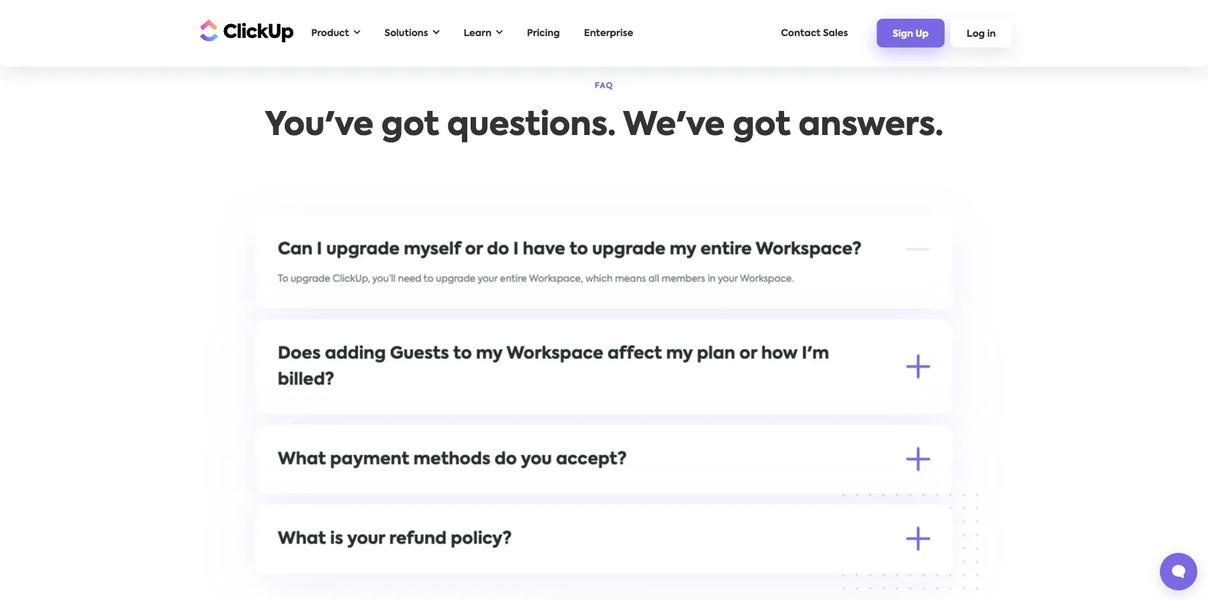Task type: vqa. For each thing, say whether or not it's contained in the screenshot.
leftmost "place."
no



Task type: describe. For each thing, give the bounding box(es) containing it.
a right on
[[609, 422, 615, 431]]

you've got questions. we've got answers.
[[265, 110, 944, 143]]

purchase,
[[679, 564, 724, 573]]

no
[[662, 405, 673, 414]]

a inside unlimited plan: receive 5 guest seats for a 1 paid user workspace and 2 guest seats for each additional paid user you invite to your workspace
[[490, 471, 496, 480]]

unlimited
[[305, 471, 349, 480]]

plan,
[[640, 538, 662, 547]]

10
[[406, 504, 416, 514]]

simply
[[726, 564, 756, 573]]

orders
[[500, 484, 530, 494]]

payment
[[330, 451, 410, 468]]

0 vertical spatial unlimited
[[455, 405, 498, 414]]

for down start
[[686, 471, 699, 480]]

cards!
[[403, 484, 432, 494]]

0 horizontal spatial in
[[708, 274, 716, 284]]

they
[[792, 571, 813, 580]]

need
[[398, 274, 422, 284]]

receives
[[379, 538, 417, 547]]

major
[[344, 484, 371, 494]]

you've
[[265, 110, 374, 143]]

2 free from the left
[[747, 405, 767, 414]]

not
[[575, 564, 591, 573]]

read-
[[324, 438, 350, 448]]

0 horizontal spatial unlimited
[[278, 438, 321, 448]]

2 i from the left
[[514, 241, 519, 258]]

2 horizontal spatial guests
[[831, 405, 861, 414]]

plan,
[[806, 405, 829, 414]]

to upgrade clickup, you'll need to upgrade your entire workspace, which means all members in your workspace.
[[278, 274, 795, 284]]

invite for business plan: receive 10 guest seats for a 1 paid user workspace and 5 guest seats for each additional paid user you invite to your workspace
[[839, 504, 864, 514]]

issue
[[336, 581, 358, 590]]

0 horizontal spatial plan
[[448, 438, 469, 448]]

1 forever from the left
[[300, 405, 335, 414]]

will
[[815, 571, 830, 580]]

for inside guests are intended for users external to your organization, if you add people inside your organization as guests they will be billed as paid users.
[[373, 571, 386, 580]]

upgrade right to
[[291, 274, 331, 284]]

what is your refund policy?
[[278, 531, 512, 548]]

1 for 10
[[497, 504, 501, 514]]

adding
[[325, 346, 386, 362]]

you inside unlimited plan: receive 5 guest seats for a 1 paid user workspace and 2 guest seats for each additional paid user you invite to your workspace
[[821, 471, 838, 480]]

additional for 5
[[726, 504, 773, 514]]

reason,
[[509, 564, 543, 573]]

sign up button
[[877, 19, 945, 47]]

limited
[[719, 422, 751, 431]]

your inside we have a 100% satisfaction guarantee. if for any reason, you're not satisfied with your purchase, simply let us know within 30 days and we'll be happy to issue you a full refund.
[[657, 564, 677, 573]]

upgrade down myself
[[436, 274, 476, 284]]

1 got from the left
[[382, 110, 440, 143]]

modified.
[[490, 422, 534, 431]]

or inside does adding guests to my workspace affect my plan or how i'm billed?
[[740, 346, 758, 362]]

full inside free forever workspaces can have an unlimited number of members and guests at no charge. on the free forever plan, guests have full create and edit permissions, which cannot be modified. workspaces on a paid plan start with a limited number of external guest seats and unlimited read-only guests. the paid plan guest seats are as follows:
[[889, 405, 903, 414]]

is
[[330, 531, 344, 548]]

people
[[600, 571, 633, 580]]

external inside free forever workspaces can have an unlimited number of members and guests at no charge. on the free forever plan, guests have full create and edit permissions, which cannot be modified. workspaces on a paid plan start with a limited number of external guest seats and unlimited read-only guests. the paid plan guest seats are as follows:
[[803, 422, 841, 431]]

up
[[916, 29, 929, 39]]

answers.
[[799, 110, 944, 143]]

same
[[437, 538, 462, 547]]

guarantee.
[[413, 564, 464, 573]]

cannot
[[440, 422, 474, 431]]

you're
[[545, 564, 573, 573]]

guests inside does adding guests to my workspace affect my plan or how i'm billed?
[[390, 346, 449, 362]]

log
[[967, 29, 986, 39]]

does
[[278, 346, 321, 362]]

members inside free forever workspaces can have an unlimited number of members and guests at no charge. on the free forever plan, guests have full create and edit permissions, which cannot be modified. workspaces on a paid plan start with a limited number of external guest seats and unlimited read-only guests. the paid plan guest seats are as follows:
[[550, 405, 594, 414]]

0 horizontal spatial entire
[[500, 274, 527, 284]]

contact sales
[[782, 28, 849, 38]]

product button
[[305, 19, 367, 47]]

enterprise plan: receives the same number of guest seats as the business plan, with advanced permissions options
[[305, 538, 827, 547]]

you'll
[[373, 274, 396, 284]]

1 vertical spatial plan
[[641, 422, 661, 431]]

we'll
[[900, 564, 921, 573]]

be inside we have a 100% satisfaction guarantee. if for any reason, you're not satisfied with your purchase, simply let us know within 30 days and we'll be happy to issue you a full refund.
[[278, 581, 290, 590]]

free forever workspaces can have an unlimited number of members and guests at no charge. on the free forever plan, guests have full create and edit permissions, which cannot be modified. workspaces on a paid plan start with a limited number of external guest seats and unlimited read-only guests. the paid plan guest seats are as follows:
[[278, 405, 916, 448]]

plan inside does adding guests to my workspace affect my plan or how i'm billed?
[[697, 346, 736, 362]]

what payment methods do you accept?
[[278, 451, 627, 468]]

user up we accept all major credit cards! for enterprise orders meeting a minimum we also accept bank transfers.
[[528, 471, 546, 480]]

1 horizontal spatial members
[[662, 274, 706, 284]]

faq
[[595, 82, 614, 90]]

means
[[615, 274, 647, 284]]

you inside business plan: receive 10 guest seats for a 1 paid user workspace and 5 guest seats for each additional paid user you invite to your workspace
[[820, 504, 837, 514]]

add
[[579, 571, 598, 580]]

2 accept from the left
[[664, 484, 697, 494]]

1 free from the left
[[278, 405, 298, 414]]

to inside business plan: receive 10 guest seats for a 1 paid user workspace and 5 guest seats for each additional paid user you invite to your workspace
[[866, 504, 876, 514]]

contact
[[782, 28, 821, 38]]

0 horizontal spatial guests
[[617, 405, 647, 414]]

receive for 5
[[376, 471, 410, 480]]

2
[[623, 471, 629, 480]]

guests are intended for users external to your organization, if you add people inside your organization as guests they will be billed as paid users.
[[278, 571, 908, 597]]

create
[[278, 422, 309, 431]]

and inside we have a 100% satisfaction guarantee. if for any reason, you're not satisfied with your purchase, simply let us know within 30 days and we'll be happy to issue you a full refund.
[[880, 564, 898, 573]]

and inside business plan: receive 10 guest seats for a 1 paid user workspace and 5 guest seats for each additional paid user you invite to your workspace
[[602, 504, 620, 514]]

for up advanced
[[685, 504, 698, 514]]

1 vertical spatial workspaces
[[536, 422, 592, 431]]

we have a 100% satisfaction guarantee. if for any reason, you're not satisfied with your purchase, simply let us know within 30 days and we'll be happy to issue you a full refund.
[[278, 564, 921, 590]]

a left 100%
[[320, 564, 327, 573]]

can
[[278, 241, 313, 258]]

receive for 10
[[370, 504, 404, 514]]

permissions
[[736, 538, 790, 547]]

user down we accept all major credit cards! for enterprise orders meeting a minimum we also accept bank transfers.
[[526, 504, 545, 514]]

1 for 5
[[498, 471, 502, 480]]

guests inside guests are intended for users external to your organization, if you add people inside your organization as guests they will be billed as paid users.
[[760, 571, 790, 580]]

if
[[466, 564, 472, 573]]

additional for 2
[[727, 471, 774, 480]]

1 vertical spatial of
[[791, 422, 801, 431]]

and inside unlimited plan: receive 5 guest seats for a 1 paid user workspace and 2 guest seats for each additional paid user you invite to your workspace
[[603, 471, 621, 480]]

0 vertical spatial number
[[500, 405, 536, 414]]

enterprise for enterprise
[[584, 28, 634, 38]]

0 vertical spatial entire
[[701, 241, 752, 258]]

transfers.
[[725, 484, 768, 494]]

organization
[[686, 571, 745, 580]]

we
[[627, 484, 641, 494]]

with for your
[[635, 564, 655, 573]]

we for what payment methods do you accept?
[[278, 484, 293, 494]]

1 vertical spatial number
[[753, 422, 789, 431]]

also
[[643, 484, 662, 494]]

100%
[[329, 564, 353, 573]]

within
[[812, 564, 840, 573]]

what for what payment methods do you accept?
[[278, 451, 326, 468]]

unlimited plan: receive 5 guest seats for a 1 paid user workspace and 2 guest seats for each additional paid user you invite to your workspace
[[305, 471, 899, 497]]

how
[[762, 346, 798, 362]]

advanced
[[687, 538, 734, 547]]

as up not
[[569, 538, 579, 547]]

for
[[434, 484, 449, 494]]

myself
[[404, 241, 461, 258]]

the
[[406, 438, 423, 448]]

as right billed
[[874, 571, 884, 580]]

0 vertical spatial workspaces
[[337, 405, 393, 414]]

2 vertical spatial number
[[464, 538, 500, 547]]

policy?
[[451, 531, 512, 548]]

organization,
[[489, 571, 550, 580]]

the inside free forever workspaces can have an unlimited number of members and guests at no charge. on the free forever plan, guests have full create and edit permissions, which cannot be modified. workspaces on a paid plan start with a limited number of external guest seats and unlimited read-only guests. the paid plan guest seats are as follows:
[[729, 405, 745, 414]]

satisfied
[[593, 564, 632, 573]]

workspace?
[[756, 241, 862, 258]]

only
[[350, 438, 369, 448]]

for down what payment methods do you accept?
[[474, 471, 487, 480]]

a down satisfaction
[[379, 581, 386, 590]]

happy
[[292, 581, 322, 590]]

clickup image
[[196, 18, 294, 43]]

paid inside guests are intended for users external to your organization, if you add people inside your organization as guests they will be billed as paid users.
[[887, 571, 908, 580]]

0 vertical spatial of
[[538, 405, 548, 414]]

to
[[278, 274, 289, 284]]

0 horizontal spatial the
[[419, 538, 434, 547]]

your inside business plan: receive 10 guest seats for a 1 paid user workspace and 5 guest seats for each additional paid user you invite to your workspace
[[878, 504, 898, 514]]

5 inside business plan: receive 10 guest seats for a 1 paid user workspace and 5 guest seats for each additional paid user you invite to your workspace
[[622, 504, 628, 514]]

0 vertical spatial do
[[487, 241, 510, 258]]



Task type: locate. For each thing, give the bounding box(es) containing it.
0 horizontal spatial free
[[278, 405, 298, 414]]

to
[[570, 241, 589, 258], [424, 274, 434, 284], [453, 346, 472, 362], [867, 471, 877, 480], [866, 504, 876, 514], [454, 571, 464, 580], [324, 581, 334, 590]]

forever left plan,
[[769, 405, 804, 414]]

additional inside unlimited plan: receive 5 guest seats for a 1 paid user workspace and 2 guest seats for each additional paid user you invite to your workspace
[[727, 471, 774, 480]]

2 got from the left
[[733, 110, 791, 143]]

workspaces up permissions,
[[337, 405, 393, 414]]

each for 5
[[700, 504, 723, 514]]

1 horizontal spatial of
[[538, 405, 548, 414]]

do up to upgrade clickup, you'll need to upgrade your entire workspace, which means all members in your workspace.
[[487, 241, 510, 258]]

plan: down major
[[345, 504, 368, 514]]

do
[[487, 241, 510, 258], [495, 451, 517, 468]]

invite
[[840, 471, 865, 480], [839, 504, 864, 514]]

let
[[758, 564, 770, 573]]

plan up on
[[697, 346, 736, 362]]

guest
[[843, 422, 869, 431], [471, 438, 497, 448], [420, 471, 445, 480], [631, 471, 657, 480], [418, 504, 444, 514], [630, 504, 656, 514], [514, 538, 540, 547]]

user up options
[[799, 504, 818, 514]]

0 vertical spatial all
[[649, 274, 660, 284]]

guests
[[390, 346, 449, 362], [278, 571, 309, 580]]

guests right plan,
[[831, 405, 861, 414]]

0 vertical spatial guests
[[390, 346, 449, 362]]

1 vertical spatial additional
[[726, 504, 773, 514]]

we
[[278, 484, 293, 494], [278, 564, 293, 573]]

0 vertical spatial business
[[305, 504, 343, 514]]

paid
[[617, 422, 638, 431], [425, 438, 446, 448], [504, 471, 525, 480], [777, 471, 798, 480], [503, 504, 524, 514], [776, 504, 797, 514], [887, 571, 908, 580]]

plan: inside business plan: receive 10 guest seats for a 1 paid user workspace and 5 guest seats for each additional paid user you invite to your workspace
[[345, 504, 368, 514]]

can
[[395, 405, 413, 414]]

methods
[[414, 451, 491, 468]]

you inside we have a 100% satisfaction guarantee. if for any reason, you're not satisfied with your purchase, simply let us know within 30 days and we'll be happy to issue you a full refund.
[[360, 581, 377, 590]]

upgrade up clickup, on the left top of page
[[327, 241, 400, 258]]

workspace inside does adding guests to my workspace affect my plan or how i'm billed?
[[507, 346, 604, 362]]

we for what is your refund policy?
[[278, 564, 293, 573]]

we've
[[624, 110, 726, 143]]

have right plan,
[[864, 405, 886, 414]]

0 horizontal spatial or
[[465, 241, 483, 258]]

a inside business plan: receive 10 guest seats for a 1 paid user workspace and 5 guest seats for each additional paid user you invite to your workspace
[[489, 504, 495, 514]]

1 down orders
[[497, 504, 501, 514]]

are up the happy
[[312, 571, 327, 580]]

2 vertical spatial of
[[502, 538, 512, 547]]

sign up
[[893, 29, 929, 39]]

1 vertical spatial which
[[411, 422, 438, 431]]

all down unlimited
[[331, 484, 342, 494]]

learn
[[464, 28, 492, 38]]

additional down transfers.
[[726, 504, 773, 514]]

charge.
[[676, 405, 711, 414]]

unlimited down create
[[278, 438, 321, 448]]

external down plan,
[[803, 422, 841, 431]]

1 horizontal spatial full
[[889, 405, 903, 414]]

1 i from the left
[[317, 241, 322, 258]]

to inside guests are intended for users external to your organization, if you add people inside your organization as guests they will be billed as paid users.
[[454, 571, 464, 580]]

0 vertical spatial additional
[[727, 471, 774, 480]]

billed
[[846, 571, 872, 580]]

additional inside business plan: receive 10 guest seats for a 1 paid user workspace and 5 guest seats for each additional paid user you invite to your workspace
[[726, 504, 773, 514]]

receive inside business plan: receive 10 guest seats for a 1 paid user workspace and 5 guest seats for each additional paid user you invite to your workspace
[[370, 504, 404, 514]]

to inside does adding guests to my workspace affect my plan or how i'm billed?
[[453, 346, 472, 362]]

your
[[478, 274, 498, 284], [718, 274, 738, 284], [879, 471, 899, 480], [878, 504, 898, 514], [347, 531, 385, 548], [657, 564, 677, 573], [467, 571, 487, 580], [664, 571, 684, 580]]

we inside we have a 100% satisfaction guarantee. if for any reason, you're not satisfied with your purchase, simply let us know within 30 days and we'll be happy to issue you a full refund.
[[278, 564, 293, 573]]

receive up 'credit'
[[376, 471, 410, 480]]

2 vertical spatial with
[[635, 564, 655, 573]]

0 vertical spatial receive
[[376, 471, 410, 480]]

do up orders
[[495, 451, 517, 468]]

business inside business plan: receive 10 guest seats for a 1 paid user workspace and 5 guest seats for each additional paid user you invite to your workspace
[[305, 504, 343, 514]]

0 vertical spatial plan:
[[351, 471, 374, 480]]

all right means
[[649, 274, 660, 284]]

2 horizontal spatial enterprise
[[584, 28, 634, 38]]

1 horizontal spatial plan
[[641, 422, 661, 431]]

with down the charge. on the right bottom
[[688, 422, 708, 431]]

be left the happy
[[278, 581, 290, 590]]

with inside free forever workspaces can have an unlimited number of members and guests at no charge. on the free forever plan, guests have full create and edit permissions, which cannot be modified. workspaces on a paid plan start with a limited number of external guest seats and unlimited read-only guests. the paid plan guest seats are as follows:
[[688, 422, 708, 431]]

plan: for unlimited
[[351, 471, 374, 480]]

for up policy?
[[473, 504, 486, 514]]

5 up cards!
[[412, 471, 417, 480]]

forever up edit
[[300, 405, 335, 414]]

meeting
[[532, 484, 571, 494]]

days
[[856, 564, 877, 573]]

i'm
[[802, 346, 830, 362]]

or right myself
[[465, 241, 483, 258]]

for right 'if'
[[474, 564, 487, 573]]

in inside log in link
[[988, 29, 997, 39]]

0 vertical spatial 1
[[498, 471, 502, 480]]

the up not
[[581, 538, 597, 547]]

plan
[[697, 346, 736, 362], [641, 422, 661, 431], [448, 438, 469, 448]]

2 horizontal spatial the
[[729, 405, 745, 414]]

2 horizontal spatial be
[[832, 571, 844, 580]]

workspaces up follows:
[[536, 422, 592, 431]]

0 horizontal spatial be
[[278, 581, 290, 590]]

plan: right is
[[354, 538, 376, 547]]

1 vertical spatial business
[[599, 538, 638, 547]]

solutions button
[[378, 19, 447, 47]]

1 horizontal spatial free
[[747, 405, 767, 414]]

plan down cannot
[[448, 438, 469, 448]]

5 inside unlimited plan: receive 5 guest seats for a 1 paid user workspace and 2 guest seats for each additional paid user you invite to your workspace
[[412, 471, 417, 480]]

1 horizontal spatial in
[[988, 29, 997, 39]]

0 vertical spatial full
[[889, 405, 903, 414]]

enterprise inside enterprise link
[[584, 28, 634, 38]]

i
[[317, 241, 322, 258], [514, 241, 519, 258]]

upgrade up means
[[593, 241, 666, 258]]

0 vertical spatial we
[[278, 484, 293, 494]]

which up the
[[411, 422, 438, 431]]

each
[[701, 471, 724, 480], [700, 504, 723, 514]]

have left an on the bottom
[[415, 405, 438, 414]]

learn button
[[457, 19, 510, 47]]

workspaces
[[337, 405, 393, 414], [536, 422, 592, 431]]

1 vertical spatial plan:
[[345, 504, 368, 514]]

5 down we at the bottom
[[622, 504, 628, 514]]

be inside free forever workspaces can have an unlimited number of members and guests at no charge. on the free forever plan, guests have full create and edit permissions, which cannot be modified. workspaces on a paid plan start with a limited number of external guest seats and unlimited read-only guests. the paid plan guest seats are as follows:
[[476, 422, 488, 431]]

for inside we have a 100% satisfaction guarantee. if for any reason, you're not satisfied with your purchase, simply let us know within 30 days and we'll be happy to issue you a full refund.
[[474, 564, 487, 573]]

are
[[526, 438, 541, 448], [312, 571, 327, 580]]

got
[[382, 110, 440, 143], [733, 110, 791, 143]]

2 forever from the left
[[769, 405, 804, 414]]

what for what is your refund policy?
[[278, 531, 326, 548]]

0 horizontal spatial 5
[[412, 471, 417, 480]]

guests left they
[[760, 571, 790, 580]]

each inside business plan: receive 10 guest seats for a 1 paid user workspace and 5 guest seats for each additional paid user you invite to your workspace
[[700, 504, 723, 514]]

1 vertical spatial do
[[495, 451, 517, 468]]

members up follows:
[[550, 405, 594, 414]]

entire left workspace, on the left
[[500, 274, 527, 284]]

1 vertical spatial guests
[[278, 571, 309, 580]]

permissions,
[[352, 422, 408, 431]]

full inside we have a 100% satisfaction guarantee. if for any reason, you're not satisfied with your purchase, simply let us know within 30 days and we'll be happy to issue you a full refund.
[[388, 581, 402, 590]]

1 inside unlimited plan: receive 5 guest seats for a 1 paid user workspace and 2 guest seats for each additional paid user you invite to your workspace
[[498, 471, 502, 480]]

1 inside business plan: receive 10 guest seats for a 1 paid user workspace and 5 guest seats for each additional paid user you invite to your workspace
[[497, 504, 501, 514]]

0 vertical spatial in
[[988, 29, 997, 39]]

pricing link
[[521, 22, 567, 44]]

solutions
[[385, 28, 429, 38]]

1 horizontal spatial enterprise
[[451, 484, 498, 494]]

1 horizontal spatial workspaces
[[536, 422, 592, 431]]

with right plan,
[[665, 538, 685, 547]]

upgrade
[[327, 241, 400, 258], [593, 241, 666, 258], [291, 274, 331, 284], [436, 274, 476, 284]]

0 horizontal spatial accept
[[295, 484, 329, 494]]

1 accept from the left
[[295, 484, 329, 494]]

guests inside guests are intended for users external to your organization, if you add people inside your organization as guests they will be billed as paid users.
[[278, 571, 309, 580]]

a up we accept all major credit cards! for enterprise orders meeting a minimum we also accept bank transfers.
[[490, 471, 496, 480]]

the left same
[[419, 538, 434, 547]]

for
[[474, 471, 487, 480], [686, 471, 699, 480], [473, 504, 486, 514], [685, 504, 698, 514], [474, 564, 487, 573], [373, 571, 386, 580]]

enterprise link
[[578, 22, 640, 44]]

2 we from the top
[[278, 564, 293, 573]]

1 vertical spatial in
[[708, 274, 716, 284]]

0 vertical spatial 5
[[412, 471, 417, 480]]

or left how
[[740, 346, 758, 362]]

1 vertical spatial 5
[[622, 504, 628, 514]]

an
[[440, 405, 452, 414]]

affect
[[608, 346, 663, 362]]

2 horizontal spatial with
[[688, 422, 708, 431]]

1 vertical spatial we
[[278, 564, 293, 573]]

to inside unlimited plan: receive 5 guest seats for a 1 paid user workspace and 2 guest seats for each additional paid user you invite to your workspace
[[867, 471, 877, 480]]

enterprise for enterprise plan: receives the same number of guest seats as the business plan, with advanced permissions options
[[305, 538, 352, 547]]

in left workspace.
[[708, 274, 716, 284]]

options
[[793, 538, 827, 547]]

as
[[544, 438, 554, 448], [569, 538, 579, 547], [747, 571, 758, 580], [874, 571, 884, 580]]

plan: for business
[[345, 504, 368, 514]]

your inside unlimited plan: receive 5 guest seats for a 1 paid user workspace and 2 guest seats for each additional paid user you invite to your workspace
[[879, 471, 899, 480]]

on
[[595, 422, 607, 431]]

0 vertical spatial are
[[526, 438, 541, 448]]

1 vertical spatial each
[[700, 504, 723, 514]]

1 horizontal spatial 5
[[622, 504, 628, 514]]

accept?
[[556, 451, 627, 468]]

0 vertical spatial be
[[476, 422, 488, 431]]

a right meeting
[[573, 484, 579, 494]]

on
[[713, 405, 727, 414]]

business up satisfied
[[599, 538, 638, 547]]

1 vertical spatial are
[[312, 571, 327, 580]]

be right cannot
[[476, 422, 488, 431]]

2 what from the top
[[278, 531, 326, 548]]

workspace.
[[740, 274, 795, 284]]

1 up orders
[[498, 471, 502, 480]]

invite for unlimited plan: receive 5 guest seats for a 1 paid user workspace and 2 guest seats for each additional paid user you invite to your workspace
[[840, 471, 865, 480]]

external up refund.
[[414, 571, 452, 580]]

receive
[[376, 471, 410, 480], [370, 504, 404, 514]]

can i upgrade myself or do i have to upgrade my entire workspace?
[[278, 241, 862, 258]]

1 horizontal spatial the
[[581, 538, 597, 547]]

plan: inside unlimited plan: receive 5 guest seats for a 1 paid user workspace and 2 guest seats for each additional paid user you invite to your workspace
[[351, 471, 374, 480]]

number right limited
[[753, 422, 789, 431]]

are inside guests are intended for users external to your organization, if you add people inside your organization as guests they will be billed as paid users.
[[312, 571, 327, 580]]

2 horizontal spatial of
[[791, 422, 801, 431]]

business plan: receive 10 guest seats for a 1 paid user workspace and 5 guest seats for each additional paid user you invite to your workspace
[[305, 504, 898, 531]]

sign
[[893, 29, 914, 39]]

which inside free forever workspaces can have an unlimited number of members and guests at no charge. on the free forever plan, guests have full create and edit permissions, which cannot be modified. workspaces on a paid plan start with a limited number of external guest seats and unlimited read-only guests. the paid plan guest seats are as follows:
[[411, 422, 438, 431]]

we down create
[[278, 484, 293, 494]]

0 vertical spatial invite
[[840, 471, 865, 480]]

0 horizontal spatial members
[[550, 405, 594, 414]]

invite inside business plan: receive 10 guest seats for a 1 paid user workspace and 5 guest seats for each additional paid user you invite to your workspace
[[839, 504, 864, 514]]

be inside guests are intended for users external to your organization, if you add people inside your organization as guests they will be billed as paid users.
[[832, 571, 844, 580]]

1 horizontal spatial accept
[[664, 484, 697, 494]]

be right will
[[832, 571, 844, 580]]

user down plan,
[[800, 471, 819, 480]]

1 vertical spatial members
[[550, 405, 594, 414]]

1
[[498, 471, 502, 480], [497, 504, 501, 514]]

a down on
[[710, 422, 717, 431]]

enterprise right for
[[451, 484, 498, 494]]

seats
[[871, 422, 896, 431], [499, 438, 524, 448], [448, 471, 472, 480], [659, 471, 684, 480], [446, 504, 471, 514], [658, 504, 682, 514], [542, 538, 566, 547]]

guests left at
[[617, 405, 647, 414]]

inside
[[635, 571, 662, 580]]

0 horizontal spatial i
[[317, 241, 322, 258]]

0 vertical spatial external
[[803, 422, 841, 431]]

for left users
[[373, 571, 386, 580]]

1 vertical spatial be
[[832, 571, 844, 580]]

1 horizontal spatial i
[[514, 241, 519, 258]]

1 horizontal spatial be
[[476, 422, 488, 431]]

workspace,
[[529, 274, 584, 284]]

0 horizontal spatial guests
[[278, 571, 309, 580]]

0 horizontal spatial of
[[502, 538, 512, 547]]

enterprise up faq
[[584, 28, 634, 38]]

sales
[[824, 28, 849, 38]]

0 vertical spatial or
[[465, 241, 483, 258]]

additional
[[727, 471, 774, 480], [726, 504, 773, 514]]

satisfaction
[[356, 564, 410, 573]]

business up is
[[305, 504, 343, 514]]

receive down 'credit'
[[370, 504, 404, 514]]

each inside unlimited plan: receive 5 guest seats for a 1 paid user workspace and 2 guest seats for each additional paid user you invite to your workspace
[[701, 471, 724, 480]]

2 horizontal spatial plan
[[697, 346, 736, 362]]

us
[[772, 564, 782, 573]]

or
[[465, 241, 483, 258], [740, 346, 758, 362]]

each for 2
[[701, 471, 724, 480]]

external inside guests are intended for users external to your organization, if you add people inside your organization as guests they will be billed as paid users.
[[414, 571, 452, 580]]

with inside we have a 100% satisfaction guarantee. if for any reason, you're not satisfied with your purchase, simply let us know within 30 days and we'll be happy to issue you a full refund.
[[635, 564, 655, 573]]

1 horizontal spatial entire
[[701, 241, 752, 258]]

enterprise
[[584, 28, 634, 38], [451, 484, 498, 494], [305, 538, 352, 547]]

as left follows:
[[544, 438, 554, 448]]

with down plan,
[[635, 564, 655, 573]]

1 horizontal spatial are
[[526, 438, 541, 448]]

if
[[552, 571, 558, 580]]

we accept all major credit cards! for enterprise orders meeting a minimum we also accept bank transfers.
[[278, 484, 768, 494]]

receive inside unlimited plan: receive 5 guest seats for a 1 paid user workspace and 2 guest seats for each additional paid user you invite to your workspace
[[376, 471, 410, 480]]

we up the users.
[[278, 564, 293, 573]]

1 we from the top
[[278, 484, 293, 494]]

credit
[[374, 484, 401, 494]]

are down modified.
[[526, 438, 541, 448]]

as left let
[[747, 571, 758, 580]]

are inside free forever workspaces can have an unlimited number of members and guests at no charge. on the free forever plan, guests have full create and edit permissions, which cannot be modified. workspaces on a paid plan start with a limited number of external guest seats and unlimited read-only guests. the paid plan guest seats are as follows:
[[526, 438, 541, 448]]

0 vertical spatial members
[[662, 274, 706, 284]]

users
[[389, 571, 412, 580]]

in right log
[[988, 29, 997, 39]]

accept down unlimited
[[295, 484, 329, 494]]

1 vertical spatial or
[[740, 346, 758, 362]]

i up to upgrade clickup, you'll need to upgrade your entire workspace, which means all members in your workspace.
[[514, 241, 519, 258]]

free up limited
[[747, 405, 767, 414]]

of down does adding guests to my workspace affect my plan or how i'm billed?
[[538, 405, 548, 414]]

1 horizontal spatial or
[[740, 346, 758, 362]]

0 horizontal spatial business
[[305, 504, 343, 514]]

1 horizontal spatial with
[[665, 538, 685, 547]]

have
[[523, 241, 566, 258], [415, 405, 438, 414], [864, 405, 886, 414], [295, 564, 318, 573]]

plan: up major
[[351, 471, 374, 480]]

1 vertical spatial with
[[665, 538, 685, 547]]

plan: for enterprise
[[354, 538, 376, 547]]

0 horizontal spatial full
[[388, 581, 402, 590]]

1 horizontal spatial guests
[[390, 346, 449, 362]]

0 horizontal spatial all
[[331, 484, 342, 494]]

enterprise up 100%
[[305, 538, 352, 547]]

0 vertical spatial which
[[586, 274, 613, 284]]

plan:
[[351, 471, 374, 480], [345, 504, 368, 514], [354, 538, 376, 547]]

of
[[538, 405, 548, 414], [791, 422, 801, 431], [502, 538, 512, 547]]

you inside guests are intended for users external to your organization, if you add people inside your organization as guests they will be billed as paid users.
[[560, 571, 577, 580]]

0 horizontal spatial workspaces
[[337, 405, 393, 414]]

plan down at
[[641, 422, 661, 431]]

have up the happy
[[295, 564, 318, 573]]

which left means
[[586, 274, 613, 284]]

as inside free forever workspaces can have an unlimited number of members and guests at no charge. on the free forever plan, guests have full create and edit permissions, which cannot be modified. workspaces on a paid plan start with a limited number of external guest seats and unlimited read-only guests. the paid plan guest seats are as follows:
[[544, 438, 554, 448]]

guests up the happy
[[278, 571, 309, 580]]

each up bank
[[701, 471, 724, 480]]

entire up workspace.
[[701, 241, 752, 258]]

1 vertical spatial unlimited
[[278, 438, 321, 448]]

contact sales link
[[775, 22, 855, 44]]

with for advanced
[[665, 538, 685, 547]]

0 horizontal spatial with
[[635, 564, 655, 573]]

30
[[842, 564, 853, 573]]

clickup,
[[333, 274, 370, 284]]

to inside we have a 100% satisfaction guarantee. if for any reason, you're not satisfied with your purchase, simply let us know within 30 days and we'll be happy to issue you a full refund.
[[324, 581, 334, 590]]

a up policy?
[[489, 504, 495, 514]]

1 vertical spatial what
[[278, 531, 326, 548]]

the right on
[[729, 405, 745, 414]]

bank
[[700, 484, 723, 494]]

1 vertical spatial full
[[388, 581, 402, 590]]

invite inside unlimited plan: receive 5 guest seats for a 1 paid user workspace and 2 guest seats for each additional paid user you invite to your workspace
[[840, 471, 865, 480]]

0 horizontal spatial are
[[312, 571, 327, 580]]

free up create
[[278, 405, 298, 414]]

have up to upgrade clickup, you'll need to upgrade your entire workspace, which means all members in your workspace.
[[523, 241, 566, 258]]

refund.
[[404, 581, 437, 590]]

what up unlimited
[[278, 451, 326, 468]]

1 vertical spatial enterprise
[[451, 484, 498, 494]]

1 horizontal spatial all
[[649, 274, 660, 284]]

1 horizontal spatial guests
[[760, 571, 790, 580]]

2 vertical spatial be
[[278, 581, 290, 590]]

the
[[729, 405, 745, 414], [419, 538, 434, 547], [581, 538, 597, 547]]

of up any
[[502, 538, 512, 547]]

have inside we have a 100% satisfaction guarantee. if for any reason, you're not satisfied with your purchase, simply let us know within 30 days and we'll be happy to issue you a full refund.
[[295, 564, 318, 573]]

edit
[[331, 422, 350, 431]]

1 vertical spatial receive
[[370, 504, 404, 514]]

intended
[[329, 571, 371, 580]]

of right limited
[[791, 422, 801, 431]]

billed?
[[278, 372, 335, 388]]

1 horizontal spatial business
[[599, 538, 638, 547]]

number up modified.
[[500, 405, 536, 414]]

1 vertical spatial external
[[414, 571, 452, 580]]

i right can
[[317, 241, 322, 258]]

1 what from the top
[[278, 451, 326, 468]]

each down bank
[[700, 504, 723, 514]]

external
[[803, 422, 841, 431], [414, 571, 452, 580]]

be
[[476, 422, 488, 431], [832, 571, 844, 580], [278, 581, 290, 590]]

additional up transfers.
[[727, 471, 774, 480]]

unlimited up cannot
[[455, 405, 498, 414]]

1 horizontal spatial which
[[586, 274, 613, 284]]

questions.
[[447, 110, 616, 143]]

guests up can
[[390, 346, 449, 362]]

members right means
[[662, 274, 706, 284]]



